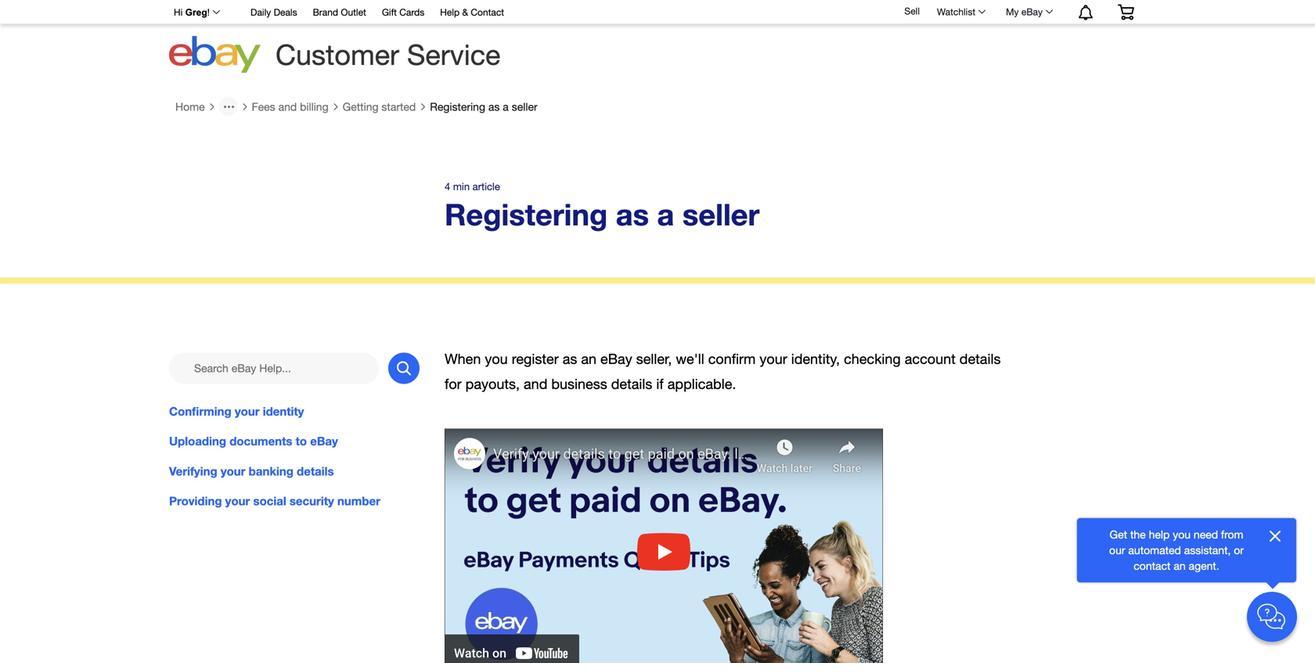 Task type: vqa. For each thing, say whether or not it's contained in the screenshot.
Customer Service banner
yes



Task type: describe. For each thing, give the bounding box(es) containing it.
our
[[1109, 544, 1125, 557]]

help & contact
[[440, 7, 504, 18]]

hi
[[174, 7, 183, 18]]

providing your social security number
[[169, 494, 380, 508]]

as inside when you register as an ebay seller, we'll confirm your identity, checking account details for payouts, and business details if applicable.
[[563, 351, 577, 367]]

an inside get the help you need from our automated assistant, or contact an agent.
[[1174, 559, 1186, 572]]

sell
[[904, 6, 920, 17]]

1 vertical spatial details
[[611, 376, 652, 392]]

2 horizontal spatial details
[[960, 351, 1001, 367]]

social
[[253, 494, 286, 508]]

gift cards
[[382, 7, 425, 18]]

get
[[1110, 528, 1127, 541]]

2 vertical spatial details
[[297, 464, 334, 478]]

uploading documents to ebay link
[[169, 433, 420, 450]]

fees and billing link
[[252, 100, 328, 113]]

service
[[407, 38, 501, 71]]

banking
[[249, 464, 293, 478]]

seller,
[[636, 351, 672, 367]]

if
[[656, 376, 664, 392]]

providing
[[169, 494, 222, 508]]

min
[[453, 180, 470, 193]]

gift
[[382, 7, 397, 18]]

account navigation
[[165, 0, 1146, 24]]

agent.
[[1189, 559, 1219, 572]]

brand
[[313, 7, 338, 18]]

hi greg !
[[174, 7, 210, 18]]

get the help you need from our automated assistant, or contact an agent.
[[1109, 528, 1244, 572]]

help
[[440, 7, 460, 18]]

automated
[[1128, 544, 1181, 557]]

register
[[512, 351, 559, 367]]

from
[[1221, 528, 1243, 541]]

applicable.
[[668, 376, 736, 392]]

getting started
[[343, 100, 416, 113]]

the
[[1130, 528, 1146, 541]]

seller inside 4 min article registering as a seller
[[683, 197, 760, 232]]

uploading documents to ebay
[[169, 434, 338, 448]]

customer
[[276, 38, 399, 71]]

to
[[296, 434, 307, 448]]

your for banking
[[221, 464, 245, 478]]

cards
[[399, 7, 425, 18]]

customer service
[[276, 38, 501, 71]]

&
[[462, 7, 468, 18]]

you inside when you register as an ebay seller, we'll confirm your identity, checking account details for payouts, and business details if applicable.
[[485, 351, 508, 367]]

greg
[[185, 7, 207, 18]]

daily deals
[[251, 7, 297, 18]]

security
[[290, 494, 334, 508]]

started
[[382, 100, 416, 113]]

deals
[[274, 7, 297, 18]]

assistant,
[[1184, 544, 1231, 557]]

when
[[445, 351, 481, 367]]

your shopping cart image
[[1117, 4, 1135, 20]]

daily deals link
[[251, 4, 297, 22]]

verifying your banking details
[[169, 464, 334, 478]]

identity,
[[791, 351, 840, 367]]

uploading
[[169, 434, 226, 448]]

daily
[[251, 7, 271, 18]]

0 vertical spatial as
[[488, 100, 500, 113]]

!
[[207, 7, 210, 18]]

billing
[[300, 100, 328, 113]]

number
[[337, 494, 380, 508]]

my ebay link
[[997, 2, 1060, 21]]

your for identity
[[235, 404, 260, 419]]

4 min article registering as a seller
[[445, 180, 760, 232]]

checking
[[844, 351, 901, 367]]

registering as a seller
[[430, 100, 538, 113]]

outlet
[[341, 7, 366, 18]]

confirming
[[169, 404, 231, 419]]

we'll
[[676, 351, 704, 367]]



Task type: locate. For each thing, give the bounding box(es) containing it.
business
[[551, 376, 607, 392]]

your for social
[[225, 494, 250, 508]]

registering
[[430, 100, 485, 113], [445, 197, 608, 232]]

registering down article
[[445, 197, 608, 232]]

1 horizontal spatial as
[[563, 351, 577, 367]]

details
[[960, 351, 1001, 367], [611, 376, 652, 392], [297, 464, 334, 478]]

providing your social security number link
[[169, 492, 420, 510]]

identity
[[263, 404, 304, 419]]

your inside when you register as an ebay seller, we'll confirm your identity, checking account details for payouts, and business details if applicable.
[[760, 351, 787, 367]]

1 horizontal spatial details
[[611, 376, 652, 392]]

getting started link
[[343, 100, 416, 113]]

need
[[1194, 528, 1218, 541]]

an left agent.
[[1174, 559, 1186, 572]]

1 vertical spatial you
[[1173, 528, 1191, 541]]

0 horizontal spatial as
[[488, 100, 500, 113]]

a
[[503, 100, 509, 113], [657, 197, 674, 232]]

home
[[175, 100, 205, 113]]

help & contact link
[[440, 4, 504, 22]]

1 vertical spatial and
[[524, 376, 547, 392]]

you up payouts,
[[485, 351, 508, 367]]

you inside get the help you need from our automated assistant, or contact an agent.
[[1173, 528, 1191, 541]]

as
[[488, 100, 500, 113], [616, 197, 649, 232], [563, 351, 577, 367]]

2 vertical spatial ebay
[[310, 434, 338, 448]]

my
[[1006, 6, 1019, 17]]

documents
[[230, 434, 292, 448]]

0 horizontal spatial ebay
[[310, 434, 338, 448]]

confirm
[[708, 351, 756, 367]]

customer service banner
[[165, 0, 1146, 78]]

1 vertical spatial seller
[[683, 197, 760, 232]]

1 vertical spatial an
[[1174, 559, 1186, 572]]

0 vertical spatial details
[[960, 351, 1001, 367]]

0 vertical spatial you
[[485, 351, 508, 367]]

contact
[[1134, 559, 1171, 572]]

your left social
[[225, 494, 250, 508]]

1 vertical spatial a
[[657, 197, 674, 232]]

1 vertical spatial ebay
[[600, 351, 632, 367]]

my ebay
[[1006, 6, 1043, 17]]

Search eBay Help... text field
[[169, 353, 379, 384]]

0 vertical spatial a
[[503, 100, 509, 113]]

when you register as an ebay seller, we'll confirm your identity, checking account details for payouts, and business details if applicable.
[[445, 351, 1001, 392]]

as inside 4 min article registering as a seller
[[616, 197, 649, 232]]

brand outlet
[[313, 7, 366, 18]]

registering down "service"
[[430, 100, 485, 113]]

confirming your identity
[[169, 404, 304, 419]]

seller
[[512, 100, 538, 113], [683, 197, 760, 232]]

brand outlet link
[[313, 4, 366, 22]]

1 horizontal spatial you
[[1173, 528, 1191, 541]]

0 horizontal spatial and
[[278, 100, 297, 113]]

2 vertical spatial as
[[563, 351, 577, 367]]

registering inside 4 min article registering as a seller
[[445, 197, 608, 232]]

0 vertical spatial and
[[278, 100, 297, 113]]

verifying
[[169, 464, 217, 478]]

account
[[905, 351, 956, 367]]

1 horizontal spatial a
[[657, 197, 674, 232]]

ebay inside account 'navigation'
[[1021, 6, 1043, 17]]

details right account
[[960, 351, 1001, 367]]

ebay inside when you register as an ebay seller, we'll confirm your identity, checking account details for payouts, and business details if applicable.
[[600, 351, 632, 367]]

you right help
[[1173, 528, 1191, 541]]

watchlist link
[[928, 2, 993, 21]]

1 horizontal spatial and
[[524, 376, 547, 392]]

registering as a seller main content
[[0, 91, 1315, 663]]

1 vertical spatial as
[[616, 197, 649, 232]]

and inside when you register as an ebay seller, we'll confirm your identity, checking account details for payouts, and business details if applicable.
[[524, 376, 547, 392]]

2 horizontal spatial ebay
[[1021, 6, 1043, 17]]

watchlist
[[937, 6, 975, 17]]

and down "register"
[[524, 376, 547, 392]]

1 horizontal spatial an
[[1174, 559, 1186, 572]]

payouts,
[[466, 376, 520, 392]]

gift cards link
[[382, 4, 425, 22]]

an up 'business'
[[581, 351, 597, 367]]

your
[[760, 351, 787, 367], [235, 404, 260, 419], [221, 464, 245, 478], [225, 494, 250, 508]]

home link
[[175, 100, 205, 113]]

0 vertical spatial seller
[[512, 100, 538, 113]]

0 horizontal spatial you
[[485, 351, 508, 367]]

you
[[485, 351, 508, 367], [1173, 528, 1191, 541]]

4
[[445, 180, 450, 193]]

for
[[445, 376, 462, 392]]

confirming your identity link
[[169, 403, 420, 420]]

0 horizontal spatial an
[[581, 351, 597, 367]]

ebay right to
[[310, 434, 338, 448]]

fees and billing
[[252, 100, 328, 113]]

and right fees
[[278, 100, 297, 113]]

0 horizontal spatial seller
[[512, 100, 538, 113]]

getting
[[343, 100, 379, 113]]

0 vertical spatial an
[[581, 351, 597, 367]]

your right confirm on the right bottom of the page
[[760, 351, 787, 367]]

0 horizontal spatial details
[[297, 464, 334, 478]]

details left if
[[611, 376, 652, 392]]

get the help you need from our automated assistant, or contact an agent. tooltip
[[1102, 527, 1251, 574]]

article
[[473, 180, 500, 193]]

0 vertical spatial ebay
[[1021, 6, 1043, 17]]

details up security
[[297, 464, 334, 478]]

contact
[[471, 7, 504, 18]]

your down "uploading documents to ebay"
[[221, 464, 245, 478]]

0 horizontal spatial a
[[503, 100, 509, 113]]

an
[[581, 351, 597, 367], [1174, 559, 1186, 572]]

1 horizontal spatial ebay
[[600, 351, 632, 367]]

verifying your banking details link
[[169, 462, 420, 480]]

ebay
[[1021, 6, 1043, 17], [600, 351, 632, 367], [310, 434, 338, 448]]

2 horizontal spatial as
[[616, 197, 649, 232]]

registering as a seller link
[[430, 100, 538, 113]]

1 horizontal spatial seller
[[683, 197, 760, 232]]

and
[[278, 100, 297, 113], [524, 376, 547, 392]]

1 vertical spatial registering
[[445, 197, 608, 232]]

sell link
[[897, 6, 927, 17]]

0 vertical spatial registering
[[430, 100, 485, 113]]

ebay left seller,
[[600, 351, 632, 367]]

or
[[1234, 544, 1244, 557]]

ebay right my
[[1021, 6, 1043, 17]]

help
[[1149, 528, 1170, 541]]

your up "uploading documents to ebay"
[[235, 404, 260, 419]]

a inside 4 min article registering as a seller
[[657, 197, 674, 232]]

an inside when you register as an ebay seller, we'll confirm your identity, checking account details for payouts, and business details if applicable.
[[581, 351, 597, 367]]

fees
[[252, 100, 275, 113]]



